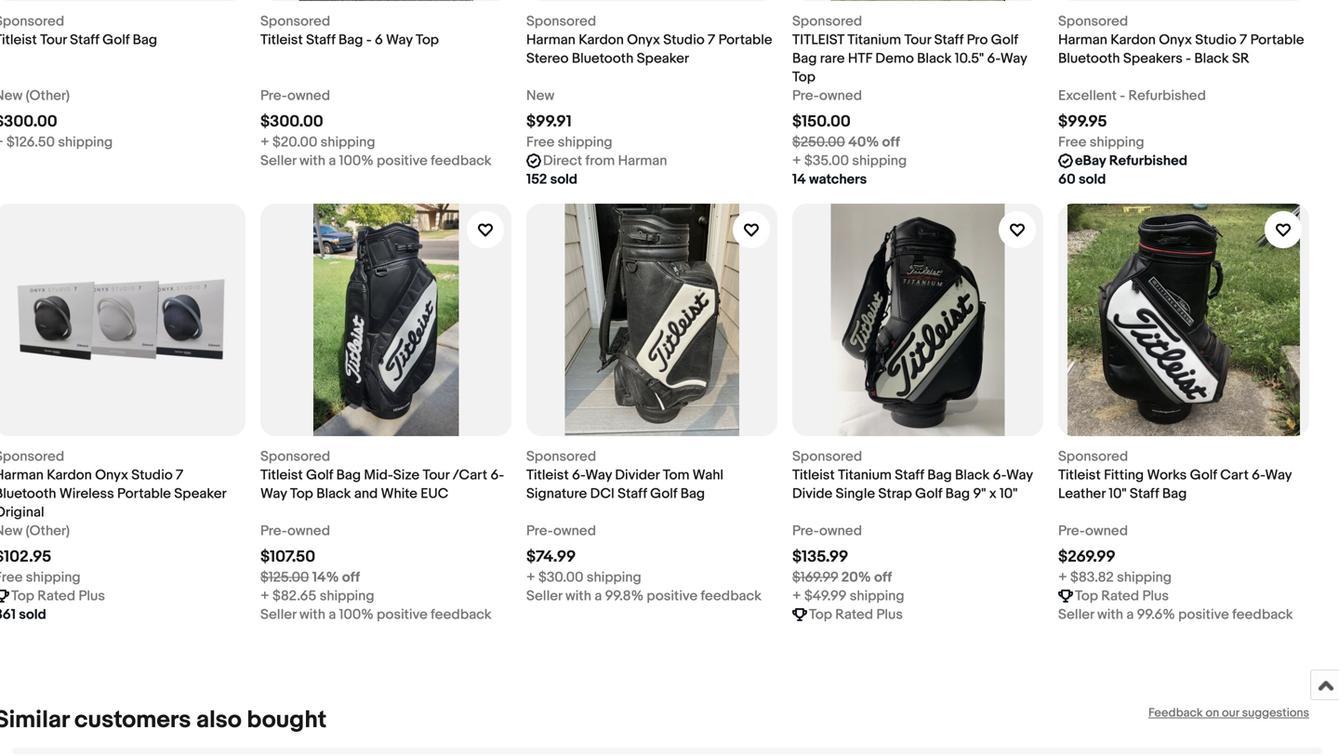 Task type: vqa. For each thing, say whether or not it's contained in the screenshot.
POSITIVE inside the Pre-owned $74.99 + $30.00 shipping Seller with a 99.8% positive feedback
yes



Task type: locate. For each thing, give the bounding box(es) containing it.
a left 99.6%
[[1127, 607, 1135, 623]]

60 sold
[[1059, 171, 1107, 188]]

1 horizontal spatial studio
[[664, 32, 705, 48]]

0 vertical spatial 100%
[[339, 153, 374, 169]]

pre-owned $135.99 $169.99 20% off + $49.99 shipping
[[793, 523, 905, 605]]

top right the 6
[[416, 32, 439, 48]]

speaker inside sponsored harman kardon onyx studio 7 portable stereo bluetooth speaker
[[637, 50, 690, 67]]

(other)
[[26, 87, 70, 104], [26, 523, 70, 540]]

152
[[527, 171, 547, 188]]

0 horizontal spatial plus
[[79, 588, 105, 605]]

pre- for $74.99
[[527, 523, 554, 540]]

owned up $74.99 text field
[[554, 523, 596, 540]]

owned inside the pre-owned $74.99 + $30.00 shipping seller with a 99.8% positive feedback
[[554, 523, 596, 540]]

$300.00 text field
[[0, 112, 57, 132], [261, 112, 324, 132]]

titleist inside sponsored titleist fitting works golf cart 6-way leather 10" staff bag
[[1059, 467, 1101, 484]]

100% down + $20.00 shipping "text field" at the top
[[339, 153, 374, 169]]

Seller with a 100% positive feedback text field
[[261, 152, 492, 170], [261, 606, 492, 624]]

titleist for titanium
[[793, 467, 835, 484]]

bag inside the sponsored titleist tour staff golf bag
[[133, 32, 157, 48]]

staff inside the sponsored titleist tour staff golf bag
[[70, 32, 99, 48]]

0 horizontal spatial -
[[366, 32, 372, 48]]

6- up signature at the left of page
[[572, 467, 586, 484]]

2 horizontal spatial kardon
[[1111, 32, 1156, 48]]

pre- inside pre-owned $107.50 $125.00 14% off + $82.65 shipping seller with a 100% positive feedback
[[261, 523, 288, 540]]

studio inside sponsored harman kardon onyx studio 7 portable stereo bluetooth speaker
[[664, 32, 705, 48]]

0 vertical spatial -
[[366, 32, 372, 48]]

+ $30.00 shipping text field
[[527, 568, 642, 587]]

+ left $20.00
[[261, 134, 270, 151]]

0 horizontal spatial speaker
[[174, 486, 226, 502]]

x
[[990, 486, 997, 502]]

1 horizontal spatial free
[[527, 134, 555, 151]]

titleist for staff
[[261, 32, 303, 48]]

pre- up $20.00
[[261, 87, 288, 104]]

0 horizontal spatial studio
[[131, 467, 173, 484]]

new down original at the left
[[0, 523, 23, 540]]

1 horizontal spatial -
[[1121, 87, 1126, 104]]

staff left the 6
[[306, 32, 336, 48]]

sponsored text field for $135.99
[[793, 447, 863, 466]]

a down the + $82.65 shipping text box
[[329, 607, 336, 623]]

1 horizontal spatial onyx
[[627, 32, 661, 48]]

+ inside the pre-owned $269.99 + $83.82 shipping
[[1059, 569, 1068, 586]]

previous price $250.00 40% off text field
[[793, 133, 901, 152]]

sold down the direct
[[551, 171, 578, 188]]

1 $300.00 from the left
[[0, 112, 57, 132]]

staff
[[70, 32, 99, 48], [306, 32, 336, 48], [935, 32, 964, 48], [895, 467, 925, 484], [618, 486, 647, 502], [1130, 486, 1160, 502]]

-
[[366, 32, 372, 48], [1187, 50, 1192, 67], [1121, 87, 1126, 104]]

+ $82.65 shipping text field
[[261, 587, 375, 606]]

$35.00
[[805, 153, 850, 169]]

original
[[0, 504, 44, 521]]

staff down fitting
[[1130, 486, 1160, 502]]

(other) down original at the left
[[26, 523, 70, 540]]

pre-owned $300.00 + $20.00 shipping seller with a 100% positive feedback
[[261, 87, 492, 169]]

seller with a 100% positive feedback text field down 14% at the bottom of page
[[261, 606, 492, 624]]

dci
[[591, 486, 615, 502]]

2 horizontal spatial free
[[1059, 134, 1087, 151]]

top inside the sponsored titleist staff bag - 6 way top
[[416, 32, 439, 48]]

top rated plus text field down $49.99
[[810, 606, 903, 624]]

sponsored inside "sponsored harman kardon onyx studio 7 portable bluetooth speakers - black sr"
[[1059, 13, 1129, 30]]

sponsored inside sponsored titleist titanium tour staff pro golf bag rare htf demo black 10.5" 6-way top pre-owned $150.00 $250.00 40% off + $35.00 shipping 14 watchers
[[793, 13, 863, 30]]

free inside excellent - refurbished $99.95 free shipping
[[1059, 134, 1087, 151]]

shipping up top rated plus text field
[[26, 569, 81, 586]]

$300.00 text field for $300.00
[[0, 112, 57, 132]]

owned for $300.00
[[288, 87, 330, 104]]

0 vertical spatial speaker
[[637, 50, 690, 67]]

1 free shipping text field from the left
[[527, 133, 613, 152]]

sponsored inside sponsored titleist fitting works golf cart 6-way leather 10" staff bag
[[1059, 448, 1129, 465]]

1 vertical spatial seller with a 100% positive feedback text field
[[261, 606, 492, 624]]

top inside text field
[[11, 588, 34, 605]]

shipping up 99.6%
[[1118, 569, 1172, 586]]

Pre-owned text field
[[793, 86, 863, 105], [261, 522, 330, 541]]

0 horizontal spatial top rated plus
[[11, 588, 105, 605]]

black
[[918, 50, 952, 67], [1195, 50, 1230, 67], [956, 467, 990, 484], [317, 486, 351, 502]]

seller down $30.00
[[527, 588, 563, 605]]

top rated plus down + $83.82 shipping text field
[[1076, 588, 1170, 605]]

free shipping text field up the direct
[[527, 133, 613, 152]]

0 horizontal spatial onyx
[[95, 467, 128, 484]]

- left the 6
[[366, 32, 372, 48]]

rated inside text field
[[38, 588, 75, 605]]

onyx inside sponsored harman kardon onyx studio 7 portable stereo bluetooth speaker
[[627, 32, 661, 48]]

rare
[[821, 50, 845, 67]]

pre-owned text field up $150.00
[[793, 86, 863, 105]]

(other) up + $126.50 shipping text field
[[26, 87, 70, 104]]

pre- inside the pre-owned $74.99 + $30.00 shipping seller with a 99.8% positive feedback
[[527, 523, 554, 540]]

1 horizontal spatial speaker
[[637, 50, 690, 67]]

1 $300.00 text field from the left
[[0, 112, 57, 132]]

sponsored inside the sponsored titleist staff bag - 6 way top
[[261, 13, 331, 30]]

1 (other) from the top
[[26, 87, 70, 104]]

Free shipping text field
[[0, 568, 81, 587]]

shipping down '20%'
[[850, 588, 905, 605]]

1 vertical spatial titanium
[[838, 467, 892, 484]]

list containing $300.00
[[0, 0, 1325, 654]]

6- inside sponsored titleist fitting works golf cart 6-way leather 10" staff bag
[[1253, 467, 1266, 484]]

plus up 99.6%
[[1143, 588, 1170, 605]]

divide
[[793, 486, 833, 502]]

+ inside pre-owned $107.50 $125.00 14% off + $82.65 shipping seller with a 100% positive feedback
[[261, 588, 270, 605]]

0 vertical spatial pre-owned text field
[[793, 86, 863, 105]]

$300.00 text field up $126.50
[[0, 112, 57, 132]]

10" down fitting
[[1109, 486, 1127, 502]]

harman for $99.95
[[1059, 32, 1108, 48]]

2 horizontal spatial rated
[[1102, 588, 1140, 605]]

sponsored text field for $102.95
[[0, 447, 64, 466]]

golf
[[102, 32, 130, 48], [992, 32, 1019, 48], [306, 467, 333, 484], [1191, 467, 1218, 484], [651, 486, 678, 502], [916, 486, 943, 502]]

refurbished down excellent - refurbished $99.95 free shipping
[[1110, 153, 1188, 169]]

+ $35.00 shipping text field
[[793, 152, 907, 170]]

0 horizontal spatial portable
[[117, 486, 171, 502]]

titanium up single
[[838, 467, 892, 484]]

positive
[[377, 153, 428, 169], [647, 588, 698, 605], [377, 607, 428, 623], [1179, 607, 1230, 623]]

new inside new $99.91 free shipping
[[527, 87, 555, 104]]

sponsored inside sponsored titleist golf bag mid-size tour /cart  6- way top black and white euc
[[261, 448, 331, 465]]

pre- inside pre-owned $135.99 $169.99 20% off + $49.99 shipping
[[793, 523, 820, 540]]

staff up strap
[[895, 467, 925, 484]]

1 horizontal spatial free shipping text field
[[1059, 133, 1145, 152]]

10"
[[1000, 486, 1018, 502], [1109, 486, 1127, 502]]

titanium up htf
[[848, 32, 902, 48]]

pre-
[[261, 87, 288, 104], [793, 87, 820, 104], [261, 523, 288, 540], [527, 523, 554, 540], [793, 523, 820, 540], [1059, 523, 1086, 540]]

leather
[[1059, 486, 1106, 502]]

titleist inside the sponsored titleist staff bag - 6 way top
[[261, 32, 303, 48]]

shipping up from
[[558, 134, 613, 151]]

new inside sponsored harman kardon onyx studio 7 bluetooth wireless portable speaker original new (other) $102.95 free shipping
[[0, 523, 23, 540]]

kardon
[[579, 32, 624, 48], [1111, 32, 1156, 48], [47, 467, 92, 484]]

titleist inside sponsored titleist titanium staff bag black 6-way divide single strap golf bag 9" x 10"
[[793, 467, 835, 484]]

a down + $30.00 shipping text box
[[595, 588, 602, 605]]

titanium inside sponsored titleist titanium staff bag black 6-way divide single strap golf bag 9" x 10"
[[838, 467, 892, 484]]

sponsored
[[0, 13, 64, 30], [261, 13, 331, 30], [527, 13, 597, 30], [793, 13, 863, 30], [1059, 13, 1129, 30], [0, 448, 64, 465], [261, 448, 331, 465], [527, 448, 597, 465], [793, 448, 863, 465], [1059, 448, 1129, 465]]

1 horizontal spatial pre-owned text field
[[793, 86, 863, 105]]

Sponsored text field
[[261, 12, 331, 31], [793, 12, 863, 31], [1059, 12, 1129, 31], [527, 447, 597, 466], [793, 447, 863, 466]]

speaker
[[637, 50, 690, 67], [174, 486, 226, 502]]

owned up + $20.00 shipping "text field" at the top
[[288, 87, 330, 104]]

2 horizontal spatial sold
[[1079, 171, 1107, 188]]

size
[[393, 467, 420, 484]]

2 horizontal spatial portable
[[1251, 32, 1305, 48]]

0 vertical spatial refurbished
[[1129, 87, 1207, 104]]

$74.99 text field
[[527, 548, 576, 567]]

strap
[[879, 486, 913, 502]]

staff up the "new (other) $300.00 + $126.50 shipping"
[[70, 32, 99, 48]]

0 horizontal spatial bluetooth
[[0, 486, 56, 502]]

1 horizontal spatial sold
[[551, 171, 578, 188]]

watchers
[[810, 171, 867, 188]]

owned up the $269.99
[[1086, 523, 1129, 540]]

top rated plus down + $49.99 shipping text box
[[810, 607, 903, 623]]

divider
[[615, 467, 660, 484]]

$99.95
[[1059, 112, 1108, 132]]

kardon up new $99.91 free shipping
[[579, 32, 624, 48]]

+ inside pre-owned $135.99 $169.99 20% off + $49.99 shipping
[[793, 588, 802, 605]]

free inside new $99.91 free shipping
[[527, 134, 555, 151]]

1 vertical spatial refurbished
[[1110, 153, 1188, 169]]

kardon inside "sponsored harman kardon onyx studio 7 portable bluetooth speakers - black sr"
[[1111, 32, 1156, 48]]

shipping down 14% at the bottom of page
[[320, 588, 375, 605]]

1 100% from the top
[[339, 153, 374, 169]]

sr
[[1233, 50, 1250, 67]]

htf
[[848, 50, 873, 67]]

2 horizontal spatial 7
[[1240, 32, 1248, 48]]

Pre-owned text field
[[261, 86, 330, 105], [527, 522, 596, 541], [793, 522, 863, 541], [1059, 522, 1129, 541]]

tour up euc
[[423, 467, 450, 484]]

bought
[[247, 706, 327, 735]]

Top Rated Plus text field
[[1076, 587, 1170, 606], [810, 606, 903, 624]]

0 horizontal spatial $300.00
[[0, 112, 57, 132]]

$300.00 inside the "new (other) $300.00 + $126.50 shipping"
[[0, 112, 57, 132]]

seller
[[261, 153, 296, 169], [527, 588, 563, 605], [261, 607, 296, 623], [1059, 607, 1095, 623]]

+ left $83.82
[[1059, 569, 1068, 586]]

$269.99 text field
[[1059, 548, 1116, 567]]

list
[[0, 0, 1325, 654]]

from
[[586, 153, 615, 169]]

sponsored text field for $269.99
[[1059, 447, 1129, 466]]

0 horizontal spatial top rated plus text field
[[810, 606, 903, 624]]

$30.00
[[539, 569, 584, 586]]

top down titleist
[[793, 69, 816, 86]]

1 horizontal spatial $300.00 text field
[[261, 112, 324, 132]]

0 horizontal spatial free shipping text field
[[527, 133, 613, 152]]

40%
[[849, 134, 880, 151]]

with down the + $82.65 shipping text box
[[300, 607, 326, 623]]

2 100% from the top
[[339, 607, 374, 623]]

with
[[300, 153, 326, 169], [566, 588, 592, 605], [300, 607, 326, 623], [1098, 607, 1124, 623]]

2 free shipping text field from the left
[[1059, 133, 1145, 152]]

pre-owned text field for $150.00
[[793, 86, 863, 105]]

Free shipping text field
[[527, 133, 613, 152], [1059, 133, 1145, 152]]

Sponsored text field
[[0, 12, 64, 31], [527, 12, 597, 31], [0, 447, 64, 466], [261, 447, 331, 466], [1059, 447, 1129, 466]]

kardon up wireless
[[47, 467, 92, 484]]

top rated plus for $102.95
[[11, 588, 105, 605]]

6- up x
[[993, 467, 1007, 484]]

pre-owned text field for $107.50
[[261, 522, 330, 541]]

100%
[[339, 153, 374, 169], [339, 607, 374, 623]]

bag inside sponsored titleist 6-way divider tom wahl signature dci staff golf bag
[[681, 486, 705, 502]]

0 horizontal spatial kardon
[[47, 467, 92, 484]]

rated down + $83.82 shipping text field
[[1102, 588, 1140, 605]]

onyx for $99.91
[[627, 32, 661, 48]]

titleist for tour
[[0, 32, 37, 48]]

previous price $125.00 14% off text field
[[261, 568, 360, 587]]

+
[[0, 134, 3, 151], [261, 134, 270, 151], [793, 153, 802, 169], [527, 569, 536, 586], [1059, 569, 1068, 586], [261, 588, 270, 605], [793, 588, 802, 605]]

0 horizontal spatial $300.00 text field
[[0, 112, 57, 132]]

way
[[386, 32, 413, 48], [1001, 50, 1028, 67], [586, 467, 612, 484], [1007, 467, 1033, 484], [1266, 467, 1293, 484], [261, 486, 287, 502]]

2 horizontal spatial plus
[[1143, 588, 1170, 605]]

bag inside the sponsored titleist staff bag - 6 way top
[[339, 32, 363, 48]]

sold down ebay
[[1079, 171, 1107, 188]]

a inside text box
[[1127, 607, 1135, 623]]

+ inside pre-owned $300.00 + $20.00 shipping seller with a 100% positive feedback
[[261, 134, 270, 151]]

pre- up $135.99 text field
[[793, 523, 820, 540]]

sponsored titleist fitting works golf cart 6-way leather 10" staff bag
[[1059, 448, 1293, 502]]

bluetooth
[[572, 50, 634, 67], [1059, 50, 1121, 67], [0, 486, 56, 502]]

$126.50
[[7, 134, 55, 151]]

pre- for $135.99
[[793, 523, 820, 540]]

staff inside the sponsored titleist staff bag - 6 way top
[[306, 32, 336, 48]]

black left 'and' on the left of page
[[317, 486, 351, 502]]

pre- up $150.00 text field
[[793, 87, 820, 104]]

0 horizontal spatial free
[[0, 569, 23, 586]]

free down $99.91
[[527, 134, 555, 151]]

owned inside pre-owned $107.50 $125.00 14% off + $82.65 shipping seller with a 100% positive feedback
[[288, 523, 330, 540]]

$300.00 for pre-owned $300.00 + $20.00 shipping seller with a 100% positive feedback
[[261, 112, 324, 132]]

pre- up $74.99
[[527, 523, 554, 540]]

0 horizontal spatial rated
[[38, 588, 75, 605]]

6-
[[988, 50, 1001, 67], [491, 467, 505, 484], [572, 467, 586, 484], [993, 467, 1007, 484], [1253, 467, 1266, 484]]

$300.00 up $126.50
[[0, 112, 57, 132]]

black inside sponsored titleist titanium staff bag black 6-way divide single strap golf bag 9" x 10"
[[956, 467, 990, 484]]

2 horizontal spatial tour
[[905, 32, 932, 48]]

titleist inside the sponsored titleist tour staff golf bag
[[0, 32, 37, 48]]

bluetooth right stereo
[[572, 50, 634, 67]]

Seller with a 99.8% positive feedback text field
[[527, 587, 762, 606]]

tour up new (other) text box
[[40, 32, 67, 48]]

pre-owned text field up $74.99 text field
[[527, 522, 596, 541]]

staff down divider
[[618, 486, 647, 502]]

rated down + $49.99 shipping text box
[[836, 607, 874, 623]]

2 $300.00 from the left
[[261, 112, 324, 132]]

2 10" from the left
[[1109, 486, 1127, 502]]

kardon up speakers
[[1111, 32, 1156, 48]]

with down + $30.00 shipping text box
[[566, 588, 592, 605]]

+ inside sponsored titleist titanium tour staff pro golf bag rare htf demo black 10.5" 6-way top pre-owned $150.00 $250.00 40% off + $35.00 shipping 14 watchers
[[793, 153, 802, 169]]

1 horizontal spatial tour
[[423, 467, 450, 484]]

bluetooth up original at the left
[[0, 486, 56, 502]]

staff inside sponsored titleist titanium staff bag black 6-way divide single strap golf bag 9" x 10"
[[895, 467, 925, 484]]

owned up $135.99
[[820, 523, 863, 540]]

0 vertical spatial titanium
[[848, 32, 902, 48]]

shipping up 99.8%
[[587, 569, 642, 586]]

titleist for fitting
[[1059, 467, 1101, 484]]

free
[[527, 134, 555, 151], [1059, 134, 1087, 151], [0, 569, 23, 586]]

owned inside pre-owned $135.99 $169.99 20% off + $49.99 shipping
[[820, 523, 863, 540]]

free shipping text field for $99.95
[[1059, 133, 1145, 152]]

with down + $20.00 shipping "text field" at the top
[[300, 153, 326, 169]]

customers
[[74, 706, 191, 735]]

2 horizontal spatial studio
[[1196, 32, 1237, 48]]

New (Other) text field
[[0, 522, 70, 541]]

titanium for $150.00
[[848, 32, 902, 48]]

- right speakers
[[1187, 50, 1192, 67]]

free shipping text field up ebay
[[1059, 133, 1145, 152]]

shipping
[[58, 134, 113, 151], [321, 134, 376, 151], [558, 134, 613, 151], [1090, 134, 1145, 151], [853, 153, 907, 169], [26, 569, 81, 586], [587, 569, 642, 586], [1118, 569, 1172, 586], [320, 588, 375, 605], [850, 588, 905, 605]]

pre- inside pre-owned $300.00 + $20.00 shipping seller with a 100% positive feedback
[[261, 87, 288, 104]]

staff up the 10.5"
[[935, 32, 964, 48]]

rated for $269.99
[[1102, 588, 1140, 605]]

Top Rated Plus text field
[[11, 587, 105, 606]]

sponsored for $99.91
[[527, 13, 597, 30]]

top left 'and' on the left of page
[[290, 486, 313, 502]]

shipping inside the pre-owned $269.99 + $83.82 shipping
[[1118, 569, 1172, 586]]

titleist for golf
[[261, 467, 303, 484]]

pre-owned text field for $300.00
[[261, 86, 330, 105]]

$102.95 text field
[[0, 548, 51, 567]]

1 horizontal spatial 10"
[[1109, 486, 1127, 502]]

plus for $269.99
[[1143, 588, 1170, 605]]

seller down $20.00
[[261, 153, 296, 169]]

sponsored text field for $300.00
[[0, 12, 64, 31]]

0 horizontal spatial pre-owned text field
[[261, 522, 330, 541]]

$300.00 inside pre-owned $300.00 + $20.00 shipping seller with a 100% positive feedback
[[261, 112, 324, 132]]

6- right /cart
[[491, 467, 505, 484]]

sponsored titleist tour staff golf bag
[[0, 13, 157, 48]]

2 vertical spatial -
[[1121, 87, 1126, 104]]

owned up $150.00 text field
[[820, 87, 863, 104]]

portable inside "sponsored harman kardon onyx studio 7 portable bluetooth speakers - black sr"
[[1251, 32, 1305, 48]]

pre- for $107.50
[[261, 523, 288, 540]]

pre-owned text field up $20.00
[[261, 86, 330, 105]]

speaker for $99.91
[[637, 50, 690, 67]]

new up $99.91
[[527, 87, 555, 104]]

1 vertical spatial speaker
[[174, 486, 226, 502]]

top rated plus text field down $83.82
[[1076, 587, 1170, 606]]

100% down the + $82.65 shipping text box
[[339, 607, 374, 623]]

pre-owned text field up the $269.99
[[1059, 522, 1129, 541]]

studio inside "sponsored harman kardon onyx studio 7 portable bluetooth speakers - black sr"
[[1196, 32, 1237, 48]]

feedback
[[431, 153, 492, 169], [701, 588, 762, 605], [431, 607, 492, 623], [1233, 607, 1294, 623]]

studio
[[664, 32, 705, 48], [1196, 32, 1237, 48], [131, 467, 173, 484]]

10" inside sponsored titleist fitting works golf cart 6-way leather 10" staff bag
[[1109, 486, 1127, 502]]

a
[[329, 153, 336, 169], [595, 588, 602, 605], [329, 607, 336, 623], [1127, 607, 1135, 623]]

pre-owned text field up $107.50 text field at the left of page
[[261, 522, 330, 541]]

studio for -
[[1196, 32, 1237, 48]]

off right '20%'
[[875, 569, 893, 586]]

sponsored for $102.95
[[0, 448, 64, 465]]

20%
[[842, 569, 872, 586]]

bag
[[133, 32, 157, 48], [339, 32, 363, 48], [793, 50, 817, 67], [336, 467, 361, 484], [928, 467, 953, 484], [681, 486, 705, 502], [946, 486, 971, 502], [1163, 486, 1188, 502]]

with inside pre-owned $300.00 + $20.00 shipping seller with a 100% positive feedback
[[300, 153, 326, 169]]

shipping inside the "new (other) $300.00 + $126.50 shipping"
[[58, 134, 113, 151]]

seller with a 100% positive feedback text field down $20.00
[[261, 152, 492, 170]]

2 (other) from the top
[[26, 523, 70, 540]]

6- inside sponsored titleist titanium tour staff pro golf bag rare htf demo black 10.5" 6-way top pre-owned $150.00 $250.00 40% off + $35.00 shipping 14 watchers
[[988, 50, 1001, 67]]

harman up excellent
[[1059, 32, 1108, 48]]

shipping down 40%
[[853, 153, 907, 169]]

2 horizontal spatial -
[[1187, 50, 1192, 67]]

signature
[[527, 486, 587, 502]]

pre- inside the pre-owned $269.99 + $83.82 shipping
[[1059, 523, 1086, 540]]

- inside excellent - refurbished $99.95 free shipping
[[1121, 87, 1126, 104]]

refurbished inside text field
[[1110, 153, 1188, 169]]

2 horizontal spatial top rated plus
[[1076, 588, 1170, 605]]

new up $126.50
[[0, 87, 23, 104]]

pre-owned text field up $135.99
[[793, 522, 863, 541]]

harman for $102.95
[[0, 467, 44, 484]]

harman inside sponsored harman kardon onyx studio 7 bluetooth wireless portable speaker original new (other) $102.95 free shipping
[[0, 467, 44, 484]]

top rated plus
[[11, 588, 105, 605], [1076, 588, 1170, 605], [810, 607, 903, 623]]

previous price $169.99 20% off text field
[[793, 568, 893, 587]]

titanium inside sponsored titleist titanium tour staff pro golf bag rare htf demo black 10.5" 6-way top pre-owned $150.00 $250.00 40% off + $35.00 shipping 14 watchers
[[848, 32, 902, 48]]

10" right x
[[1000, 486, 1018, 502]]

1 horizontal spatial kardon
[[579, 32, 624, 48]]

plus
[[79, 588, 105, 605], [1143, 588, 1170, 605], [877, 607, 903, 623]]

$300.00
[[0, 112, 57, 132], [261, 112, 324, 132]]

white
[[381, 486, 418, 502]]

tour
[[40, 32, 67, 48], [905, 32, 932, 48], [423, 467, 450, 484]]

0 vertical spatial (other)
[[26, 87, 70, 104]]

152 sold
[[527, 171, 578, 188]]

0 horizontal spatial 10"
[[1000, 486, 1018, 502]]

plus inside text field
[[79, 588, 105, 605]]

pre- for $300.00
[[261, 87, 288, 104]]

owned inside sponsored titleist titanium tour staff pro golf bag rare htf demo black 10.5" 6-way top pre-owned $150.00 $250.00 40% off + $35.00 shipping 14 watchers
[[820, 87, 863, 104]]

way inside the sponsored titleist staff bag - 6 way top
[[386, 32, 413, 48]]

harman inside sponsored harman kardon onyx studio 7 portable stereo bluetooth speaker
[[527, 32, 576, 48]]

shipping up ebay refurbished text field
[[1090, 134, 1145, 151]]

titleist inside sponsored titleist 6-way divider tom wahl signature dci staff golf bag
[[527, 467, 569, 484]]

+ down $125.00
[[261, 588, 270, 605]]

off inside pre-owned $135.99 $169.99 20% off + $49.99 shipping
[[875, 569, 893, 586]]

harman
[[527, 32, 576, 48], [1059, 32, 1108, 48], [618, 153, 668, 169], [0, 467, 44, 484]]

rated down free shipping text field
[[38, 588, 75, 605]]

top
[[416, 32, 439, 48], [793, 69, 816, 86], [290, 486, 313, 502], [11, 588, 34, 605], [1076, 588, 1099, 605], [810, 607, 833, 623]]

1 10" from the left
[[1000, 486, 1018, 502]]

shipping right $126.50
[[58, 134, 113, 151]]

$20.00
[[273, 134, 318, 151]]

refurbished
[[1129, 87, 1207, 104], [1110, 153, 1188, 169]]

+ left $126.50
[[0, 134, 3, 151]]

$99.91 text field
[[527, 112, 572, 132]]

1 horizontal spatial top rated plus
[[810, 607, 903, 623]]

2 horizontal spatial onyx
[[1160, 32, 1193, 48]]

0 vertical spatial seller with a 100% positive feedback text field
[[261, 152, 492, 170]]

off right 40%
[[883, 134, 901, 151]]

1 horizontal spatial portable
[[719, 32, 773, 48]]

new
[[0, 87, 23, 104], [527, 87, 555, 104], [0, 523, 23, 540]]

+ $126.50 shipping text field
[[0, 133, 113, 152]]

a down + $20.00 shipping "text field" at the top
[[329, 153, 336, 169]]

top up 361 sold
[[11, 588, 34, 605]]

speaker inside sponsored harman kardon onyx studio 7 bluetooth wireless portable speaker original new (other) $102.95 free shipping
[[174, 486, 226, 502]]

1 horizontal spatial $300.00
[[261, 112, 324, 132]]

sold for shipping
[[551, 171, 578, 188]]

new inside the "new (other) $300.00 + $126.50 shipping"
[[0, 87, 23, 104]]

harman up stereo
[[527, 32, 576, 48]]

also
[[196, 706, 242, 735]]

seller down $83.82
[[1059, 607, 1095, 623]]

0 horizontal spatial tour
[[40, 32, 67, 48]]

speaker for $102.95
[[174, 486, 226, 502]]

0 horizontal spatial 7
[[176, 467, 184, 484]]

off for $135.99
[[875, 569, 893, 586]]

/cart
[[453, 467, 488, 484]]

pre- up $107.50 text field at the left of page
[[261, 523, 288, 540]]

2 horizontal spatial bluetooth
[[1059, 50, 1121, 67]]

sold
[[551, 171, 578, 188], [1079, 171, 1107, 188], [19, 607, 46, 623]]

- inside the sponsored titleist staff bag - 6 way top
[[366, 32, 372, 48]]

1 vertical spatial pre-owned text field
[[261, 522, 330, 541]]

free shipping text field for $99.91
[[527, 133, 613, 152]]

1 vertical spatial (other)
[[26, 523, 70, 540]]

sponsored text field for $99.91
[[527, 12, 597, 31]]

2 $300.00 text field from the left
[[261, 112, 324, 132]]

$300.00 for new (other) $300.00 + $126.50 shipping
[[0, 112, 57, 132]]

harman for $99.91
[[527, 32, 576, 48]]

tour inside sponsored titleist titanium tour staff pro golf bag rare htf demo black 10.5" 6-way top pre-owned $150.00 $250.00 40% off + $35.00 shipping 14 watchers
[[905, 32, 932, 48]]

- right excellent
[[1121, 87, 1126, 104]]

+ $83.82 shipping text field
[[1059, 568, 1172, 587]]

1 horizontal spatial bluetooth
[[572, 50, 634, 67]]

pre- up the $269.99
[[1059, 523, 1086, 540]]

1 vertical spatial -
[[1187, 50, 1192, 67]]

1 vertical spatial 100%
[[339, 607, 374, 623]]

pre-owned $74.99 + $30.00 shipping seller with a 99.8% positive feedback
[[527, 523, 762, 605]]

+ down $74.99
[[527, 569, 536, 586]]

1 horizontal spatial 7
[[708, 32, 716, 48]]

bluetooth up excellent
[[1059, 50, 1121, 67]]

tour up demo
[[905, 32, 932, 48]]

positive inside the pre-owned $74.99 + $30.00 shipping seller with a 99.8% positive feedback
[[647, 588, 698, 605]]



Task type: describe. For each thing, give the bounding box(es) containing it.
way inside sponsored titleist titanium tour staff pro golf bag rare htf demo black 10.5" 6-way top pre-owned $150.00 $250.00 40% off + $35.00 shipping 14 watchers
[[1001, 50, 1028, 67]]

positive inside pre-owned $300.00 + $20.00 shipping seller with a 100% positive feedback
[[377, 153, 428, 169]]

2 seller with a 100% positive feedback text field from the top
[[261, 606, 492, 624]]

sponsored titleist staff bag - 6 way top
[[261, 13, 439, 48]]

owned for $74.99
[[554, 523, 596, 540]]

excellent - refurbished $99.95 free shipping
[[1059, 87, 1207, 151]]

$49.99
[[805, 588, 847, 605]]

+ $20.00 shipping text field
[[261, 133, 376, 152]]

titleist for 6-
[[527, 467, 569, 484]]

owned for $269.99
[[1086, 523, 1129, 540]]

refurbished inside excellent - refurbished $99.95 free shipping
[[1129, 87, 1207, 104]]

$107.50
[[261, 548, 316, 567]]

wahl
[[693, 467, 724, 484]]

rated for $102.95
[[38, 588, 75, 605]]

7 for -
[[1240, 32, 1248, 48]]

positive inside the seller with a 99.6% positive feedback text box
[[1179, 607, 1230, 623]]

99.6%
[[1138, 607, 1176, 623]]

golf inside sponsored titleist titanium tour staff pro golf bag rare htf demo black 10.5" 6-way top pre-owned $150.00 $250.00 40% off + $35.00 shipping 14 watchers
[[992, 32, 1019, 48]]

New text field
[[527, 86, 555, 105]]

shipping inside sponsored harman kardon onyx studio 7 bluetooth wireless portable speaker original new (other) $102.95 free shipping
[[26, 569, 81, 586]]

staff inside sponsored titleist titanium tour staff pro golf bag rare htf demo black 10.5" 6-way top pre-owned $150.00 $250.00 40% off + $35.00 shipping 14 watchers
[[935, 32, 964, 48]]

sponsored titleist titanium staff bag black 6-way divide single strap golf bag 9" x 10"
[[793, 448, 1033, 502]]

fitting
[[1105, 467, 1145, 484]]

$99.95 text field
[[1059, 112, 1108, 132]]

shipping inside the pre-owned $74.99 + $30.00 shipping seller with a 99.8% positive feedback
[[587, 569, 642, 586]]

our
[[1223, 706, 1240, 721]]

1 seller with a 100% positive feedback text field from the top
[[261, 152, 492, 170]]

seller inside pre-owned $300.00 + $20.00 shipping seller with a 100% positive feedback
[[261, 153, 296, 169]]

sponsored text field for $300.00
[[261, 12, 331, 31]]

shipping inside pre-owned $135.99 $169.99 20% off + $49.99 shipping
[[850, 588, 905, 605]]

1 horizontal spatial top rated plus text field
[[1076, 587, 1170, 606]]

bag inside sponsored titleist fitting works golf cart 6-way leather 10" staff bag
[[1163, 486, 1188, 502]]

single
[[836, 486, 876, 502]]

new $99.91 free shipping
[[527, 87, 613, 151]]

seller inside the pre-owned $74.99 + $30.00 shipping seller with a 99.8% positive feedback
[[527, 588, 563, 605]]

6
[[375, 32, 383, 48]]

top down $83.82
[[1076, 588, 1099, 605]]

$150.00 text field
[[793, 112, 851, 132]]

sponsored for $135.99
[[793, 448, 863, 465]]

portable inside sponsored harman kardon onyx studio 7 bluetooth wireless portable speaker original new (other) $102.95 free shipping
[[117, 486, 171, 502]]

feedback on our suggestions
[[1149, 706, 1310, 721]]

shipping inside sponsored titleist titanium tour staff pro golf bag rare htf demo black 10.5" 6-way top pre-owned $150.00 $250.00 40% off + $35.00 shipping 14 watchers
[[853, 153, 907, 169]]

speakers
[[1124, 50, 1183, 67]]

sponsored inside sponsored titleist 6-way divider tom wahl signature dci staff golf bag
[[527, 448, 597, 465]]

seller with a 99.6% positive feedback
[[1059, 607, 1294, 623]]

sponsored titleist golf bag mid-size tour /cart  6- way top black and white euc
[[261, 448, 505, 502]]

top inside sponsored titleist golf bag mid-size tour /cart  6- way top black and white euc
[[290, 486, 313, 502]]

eBay Refurbished text field
[[1076, 152, 1188, 170]]

off for $107.50
[[342, 569, 360, 586]]

golf inside sponsored titleist golf bag mid-size tour /cart  6- way top black and white euc
[[306, 467, 333, 484]]

shipping inside pre-owned $107.50 $125.00 14% off + $82.65 shipping seller with a 100% positive feedback
[[320, 588, 375, 605]]

works
[[1148, 467, 1188, 484]]

top rated plus for $269.99
[[1076, 588, 1170, 605]]

sponsored titleist 6-way divider tom wahl signature dci staff golf bag
[[527, 448, 724, 502]]

$300.00 text field for staff
[[261, 112, 324, 132]]

top down $49.99
[[810, 607, 833, 623]]

bag inside sponsored titleist golf bag mid-size tour /cart  6- way top black and white euc
[[336, 467, 361, 484]]

pre- inside sponsored titleist titanium tour staff pro golf bag rare htf demo black 10.5" 6-way top pre-owned $150.00 $250.00 40% off + $35.00 shipping 14 watchers
[[793, 87, 820, 104]]

onyx for -
[[1160, 32, 1193, 48]]

pre-owned $107.50 $125.00 14% off + $82.65 shipping seller with a 100% positive feedback
[[261, 523, 492, 623]]

off inside sponsored titleist titanium tour staff pro golf bag rare htf demo black 10.5" 6-way top pre-owned $150.00 $250.00 40% off + $35.00 shipping 14 watchers
[[883, 134, 901, 151]]

pre-owned text field for $135.99
[[793, 522, 863, 541]]

direct from harman
[[543, 153, 668, 169]]

portable for shipping
[[719, 32, 773, 48]]

$150.00
[[793, 112, 851, 132]]

14%
[[312, 569, 339, 586]]

sponsored harman kardon onyx studio 7 bluetooth wireless portable speaker original new (other) $102.95 free shipping
[[0, 448, 226, 586]]

$135.99 text field
[[793, 548, 849, 567]]

sponsored inside the sponsored titleist tour staff golf bag
[[0, 13, 64, 30]]

(other) inside sponsored harman kardon onyx studio 7 bluetooth wireless portable speaker original new (other) $102.95 free shipping
[[26, 523, 70, 540]]

Seller with a 99.6% positive feedback text field
[[1059, 606, 1294, 624]]

- inside "sponsored harman kardon onyx studio 7 portable bluetooth speakers - black sr"
[[1187, 50, 1192, 67]]

euc
[[421, 486, 449, 502]]

feedback
[[1149, 706, 1204, 721]]

6- inside sponsored titleist titanium staff bag black 6-way divide single strap golf bag 9" x 10"
[[993, 467, 1007, 484]]

with inside pre-owned $107.50 $125.00 14% off + $82.65 shipping seller with a 100% positive feedback
[[300, 607, 326, 623]]

similar customers also bought
[[0, 706, 327, 735]]

stereo
[[527, 50, 569, 67]]

New (Other) text field
[[0, 86, 70, 105]]

golf inside sponsored titleist fitting works golf cart 6-way leather 10" staff bag
[[1191, 467, 1218, 484]]

with inside text box
[[1098, 607, 1124, 623]]

Excellent - Refurbished text field
[[1059, 86, 1207, 105]]

sponsored for $107.50
[[261, 448, 331, 465]]

direct
[[543, 153, 583, 169]]

6- inside sponsored titleist golf bag mid-size tour /cart  6- way top black and white euc
[[491, 467, 505, 484]]

$102.95
[[0, 548, 51, 567]]

kardon for $99.91
[[579, 32, 624, 48]]

new for $99.91
[[527, 87, 555, 104]]

pre-owned text field for $74.99
[[527, 522, 596, 541]]

361
[[0, 607, 16, 623]]

shipping inside pre-owned $300.00 + $20.00 shipping seller with a 100% positive feedback
[[321, 134, 376, 151]]

pre-owned $269.99 + $83.82 shipping
[[1059, 523, 1172, 586]]

owned for $107.50
[[288, 523, 330, 540]]

sold for $99.95
[[1079, 171, 1107, 188]]

sponsored titleist titanium tour staff pro golf bag rare htf demo black 10.5" 6-way top pre-owned $150.00 $250.00 40% off + $35.00 shipping 14 watchers
[[793, 13, 1028, 188]]

way inside sponsored titleist titanium staff bag black 6-way divide single strap golf bag 9" x 10"
[[1007, 467, 1033, 484]]

kardon for -
[[1111, 32, 1156, 48]]

sponsored harman kardon onyx studio 7 portable stereo bluetooth speaker
[[527, 13, 773, 67]]

sponsored for $269.99
[[1059, 448, 1129, 465]]

a inside pre-owned $300.00 + $20.00 shipping seller with a 100% positive feedback
[[329, 153, 336, 169]]

100% inside pre-owned $107.50 $125.00 14% off + $82.65 shipping seller with a 100% positive feedback
[[339, 607, 374, 623]]

0 horizontal spatial sold
[[19, 607, 46, 623]]

sponsored text field for $150.00
[[793, 12, 863, 31]]

10" inside sponsored titleist titanium staff bag black 6-way divide single strap golf bag 9" x 10"
[[1000, 486, 1018, 502]]

sponsored text field for $107.50
[[261, 447, 331, 466]]

$135.99
[[793, 548, 849, 567]]

$83.82
[[1071, 569, 1115, 586]]

$82.65
[[273, 588, 317, 605]]

studio for $99.91
[[664, 32, 705, 48]]

7 for $99.91
[[708, 32, 716, 48]]

a inside pre-owned $107.50 $125.00 14% off + $82.65 shipping seller with a 100% positive feedback
[[329, 607, 336, 623]]

black inside "sponsored harman kardon onyx studio 7 portable bluetooth speakers - black sr"
[[1195, 50, 1230, 67]]

suggestions
[[1243, 706, 1310, 721]]

feedback inside text box
[[1233, 607, 1294, 623]]

361 sold
[[0, 607, 46, 623]]

way inside sponsored titleist golf bag mid-size tour /cart  6- way top black and white euc
[[261, 486, 287, 502]]

$99.91
[[527, 112, 572, 132]]

sponsored for $150.00
[[793, 13, 863, 30]]

and
[[354, 486, 378, 502]]

99.8%
[[605, 588, 644, 605]]

golf inside the sponsored titleist tour staff golf bag
[[102, 32, 130, 48]]

pre- for $269.99
[[1059, 523, 1086, 540]]

on
[[1206, 706, 1220, 721]]

10.5"
[[955, 50, 985, 67]]

+ inside the pre-owned $74.99 + $30.00 shipping seller with a 99.8% positive feedback
[[527, 569, 536, 586]]

60 sold text field
[[1059, 170, 1107, 189]]

harman inside text box
[[618, 153, 668, 169]]

sponsored text field for $99.95
[[1059, 12, 1129, 31]]

demo
[[876, 50, 915, 67]]

staff inside sponsored titleist 6-way divider tom wahl signature dci staff golf bag
[[618, 486, 647, 502]]

a inside the pre-owned $74.99 + $30.00 shipping seller with a 99.8% positive feedback
[[595, 588, 602, 605]]

100% inside pre-owned $300.00 + $20.00 shipping seller with a 100% positive feedback
[[339, 153, 374, 169]]

seller inside the seller with a 99.6% positive feedback text box
[[1059, 607, 1095, 623]]

way inside sponsored titleist 6-way divider tom wahl signature dci staff golf bag
[[586, 467, 612, 484]]

with inside the pre-owned $74.99 + $30.00 shipping seller with a 99.8% positive feedback
[[566, 588, 592, 605]]

Direct from Harman text field
[[543, 152, 668, 170]]

+ $49.99 shipping text field
[[793, 587, 905, 606]]

$169.99
[[793, 569, 839, 586]]

plus for $102.95
[[79, 588, 105, 605]]

mid-
[[364, 467, 393, 484]]

new (other) $300.00 + $126.50 shipping
[[0, 87, 113, 151]]

ebay refurbished
[[1076, 153, 1188, 169]]

tom
[[663, 467, 690, 484]]

black inside sponsored titleist titanium tour staff pro golf bag rare htf demo black 10.5" 6-way top pre-owned $150.00 $250.00 40% off + $35.00 shipping 14 watchers
[[918, 50, 952, 67]]

feedback inside pre-owned $107.50 $125.00 14% off + $82.65 shipping seller with a 100% positive feedback
[[431, 607, 492, 623]]

152 sold text field
[[527, 170, 578, 189]]

owned for $135.99
[[820, 523, 863, 540]]

onyx inside sponsored harman kardon onyx studio 7 bluetooth wireless portable speaker original new (other) $102.95 free shipping
[[95, 467, 128, 484]]

similar
[[0, 706, 69, 735]]

6- inside sponsored titleist 6-way divider tom wahl signature dci staff golf bag
[[572, 467, 586, 484]]

sponsored text field for $74.99
[[527, 447, 597, 466]]

1 horizontal spatial rated
[[836, 607, 874, 623]]

cart
[[1221, 467, 1249, 484]]

361 sold text field
[[0, 606, 46, 624]]

kardon inside sponsored harman kardon onyx studio 7 bluetooth wireless portable speaker original new (other) $102.95 free shipping
[[47, 467, 92, 484]]

free inside sponsored harman kardon onyx studio 7 bluetooth wireless portable speaker original new (other) $102.95 free shipping
[[0, 569, 23, 586]]

feedback inside pre-owned $300.00 + $20.00 shipping seller with a 100% positive feedback
[[431, 153, 492, 169]]

new for (other)
[[0, 87, 23, 104]]

shipping inside new $99.91 free shipping
[[558, 134, 613, 151]]

pro
[[967, 32, 988, 48]]

$269.99
[[1059, 548, 1116, 567]]

black inside sponsored titleist golf bag mid-size tour /cart  6- way top black and white euc
[[317, 486, 351, 502]]

staff inside sponsored titleist fitting works golf cart 6-way leather 10" staff bag
[[1130, 486, 1160, 502]]

bag inside sponsored titleist titanium tour staff pro golf bag rare htf demo black 10.5" 6-way top pre-owned $150.00 $250.00 40% off + $35.00 shipping 14 watchers
[[793, 50, 817, 67]]

(other) inside the "new (other) $300.00 + $126.50 shipping"
[[26, 87, 70, 104]]

titleist
[[793, 32, 845, 48]]

portable for $99.95
[[1251, 32, 1305, 48]]

$107.50 text field
[[261, 548, 316, 567]]

$125.00
[[261, 569, 309, 586]]

positive inside pre-owned $107.50 $125.00 14% off + $82.65 shipping seller with a 100% positive feedback
[[377, 607, 428, 623]]

14 watchers text field
[[793, 170, 867, 189]]

bluetooth inside sponsored harman kardon onyx studio 7 portable stereo bluetooth speaker
[[572, 50, 634, 67]]

wireless
[[59, 486, 114, 502]]

tour inside sponsored titleist golf bag mid-size tour /cart  6- way top black and white euc
[[423, 467, 450, 484]]

top inside sponsored titleist titanium tour staff pro golf bag rare htf demo black 10.5" 6-way top pre-owned $150.00 $250.00 40% off + $35.00 shipping 14 watchers
[[793, 69, 816, 86]]

feedback inside the pre-owned $74.99 + $30.00 shipping seller with a 99.8% positive feedback
[[701, 588, 762, 605]]

bluetooth inside sponsored harman kardon onyx studio 7 bluetooth wireless portable speaker original new (other) $102.95 free shipping
[[0, 486, 56, 502]]

excellent
[[1059, 87, 1117, 104]]

tour inside the sponsored titleist tour staff golf bag
[[40, 32, 67, 48]]

pre-owned text field for $269.99
[[1059, 522, 1129, 541]]

golf inside sponsored titleist titanium staff bag black 6-way divide single strap golf bag 9" x 10"
[[916, 486, 943, 502]]

60
[[1059, 171, 1076, 188]]

shipping inside excellent - refurbished $99.95 free shipping
[[1090, 134, 1145, 151]]

$250.00
[[793, 134, 846, 151]]

$74.99
[[527, 548, 576, 567]]

golf inside sponsored titleist 6-way divider tom wahl signature dci staff golf bag
[[651, 486, 678, 502]]

14
[[793, 171, 807, 188]]

seller inside pre-owned $107.50 $125.00 14% off + $82.65 shipping seller with a 100% positive feedback
[[261, 607, 296, 623]]

feedback on our suggestions link
[[1149, 706, 1310, 721]]

9"
[[974, 486, 987, 502]]

bluetooth inside "sponsored harman kardon onyx studio 7 portable bluetooth speakers - black sr"
[[1059, 50, 1121, 67]]

titanium for $135.99
[[838, 467, 892, 484]]

ebay
[[1076, 153, 1107, 169]]

sponsored harman kardon onyx studio 7 portable bluetooth speakers - black sr
[[1059, 13, 1305, 67]]

sponsored for $99.95
[[1059, 13, 1129, 30]]

7 inside sponsored harman kardon onyx studio 7 bluetooth wireless portable speaker original new (other) $102.95 free shipping
[[176, 467, 184, 484]]

1 horizontal spatial plus
[[877, 607, 903, 623]]

+ inside the "new (other) $300.00 + $126.50 shipping"
[[0, 134, 3, 151]]



